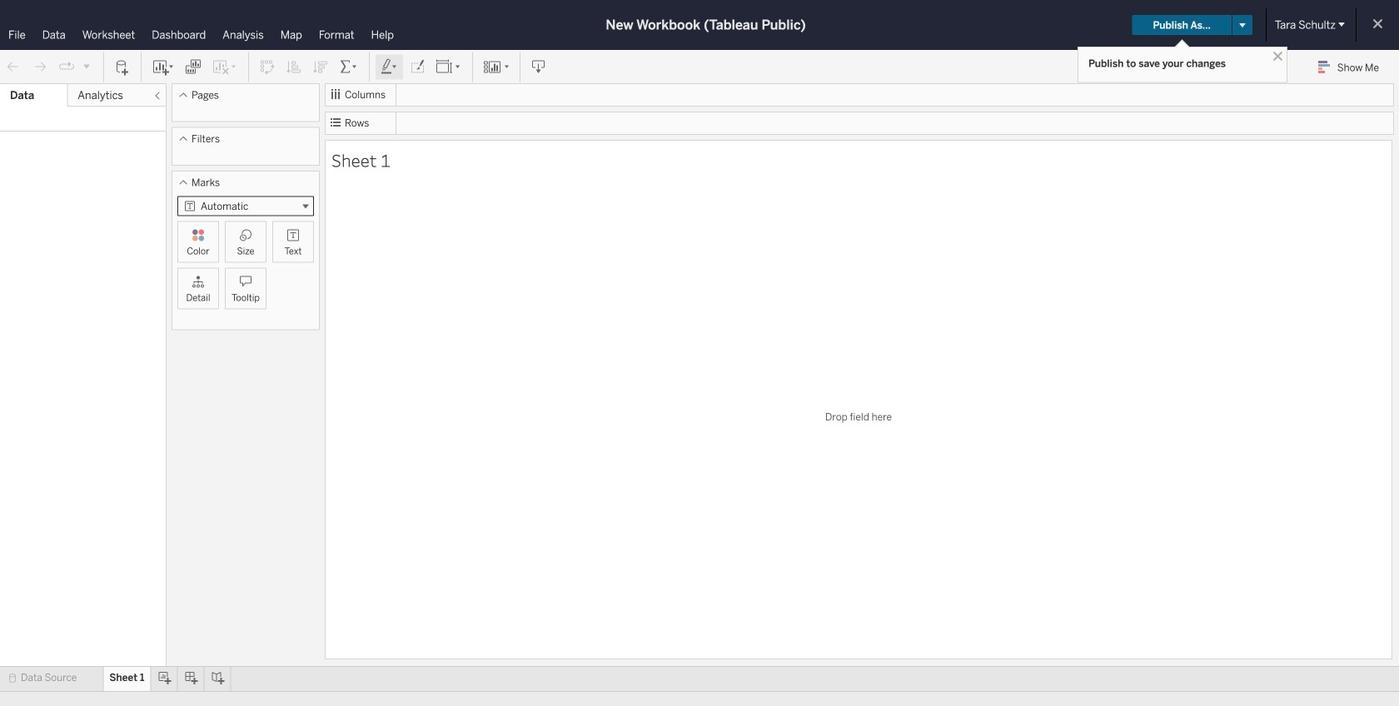 Task type: locate. For each thing, give the bounding box(es) containing it.
highlight image
[[380, 59, 399, 75]]

new data source image
[[114, 59, 131, 75]]

duplicate image
[[185, 59, 202, 75]]

clear sheet image
[[212, 59, 238, 75]]

fit image
[[436, 59, 462, 75]]

sort descending image
[[312, 59, 329, 75]]

format workbook image
[[409, 59, 426, 75]]

swap rows and columns image
[[259, 59, 276, 75]]

download image
[[531, 59, 547, 75]]

replay animation image
[[82, 61, 92, 71]]

totals image
[[339, 59, 359, 75]]

undo image
[[5, 59, 22, 75]]



Task type: describe. For each thing, give the bounding box(es) containing it.
collapse image
[[152, 91, 162, 101]]

replay animation image
[[58, 59, 75, 75]]

redo image
[[32, 59, 48, 75]]

close image
[[1270, 48, 1286, 64]]

sort ascending image
[[286, 59, 302, 75]]

show/hide cards image
[[483, 59, 510, 75]]

new worksheet image
[[152, 59, 175, 75]]



Task type: vqa. For each thing, say whether or not it's contained in the screenshot.
Sort Descending icon
yes



